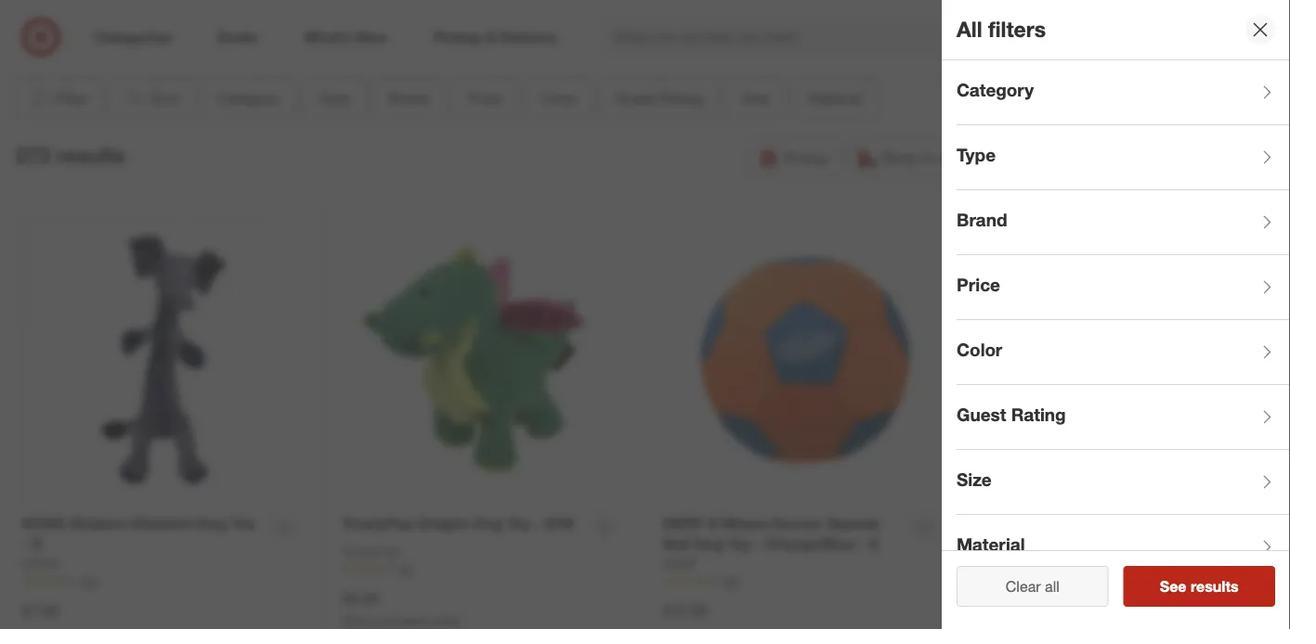Task type: locate. For each thing, give the bounding box(es) containing it.
category down 'all filters'
[[957, 80, 1034, 101]]

pickup
[[784, 149, 828, 167]]

1 horizontal spatial store
[[937, 149, 971, 167]]

2 kong from the top
[[22, 557, 59, 573]]

1 horizontal spatial brand
[[957, 210, 1008, 231]]

1 vertical spatial results
[[1191, 578, 1239, 596]]

1 horizontal spatial guest rating
[[957, 405, 1066, 426]]

0 horizontal spatial price button
[[452, 78, 518, 119]]

dec
[[564, 32, 591, 50]]

dragon
[[418, 515, 470, 533]]

1 horizontal spatial size button
[[957, 451, 1290, 516]]

bark link
[[984, 557, 1019, 575]]

$9.99 down clear
[[984, 604, 1020, 622]]

1 vertical spatial material
[[957, 535, 1025, 556]]

- down weave
[[755, 536, 761, 554]]

kong up $7.99
[[22, 557, 59, 573]]

$9.99
[[343, 590, 379, 608], [984, 604, 1020, 622]]

dog right 'broccoli'
[[1180, 515, 1209, 534]]

kong up the kong link
[[22, 515, 66, 533]]

0 vertical spatial type
[[319, 89, 350, 107]]

273 down filter button
[[15, 143, 51, 169]]

bark inside bark punk brocc broccoli dog toy
[[984, 515, 1026, 534]]

results down the filter
[[56, 143, 126, 169]]

$9.99 up when
[[343, 590, 379, 608]]

results inside button
[[1191, 578, 1239, 596]]

-
[[535, 515, 541, 533], [22, 536, 28, 554], [755, 536, 761, 554], [859, 536, 865, 554]]

0 horizontal spatial category
[[218, 89, 280, 107]]

material
[[809, 89, 863, 107], [957, 535, 1025, 556]]

bark for bark punk brocc broccoli dog toy
[[984, 515, 1026, 534]]

0 vertical spatial material button
[[793, 78, 878, 119]]

1 vertical spatial size
[[957, 470, 992, 491]]

0 vertical spatial 273
[[619, 32, 643, 50]]

store right in
[[937, 149, 971, 167]]

dog down x- on the right
[[694, 536, 723, 554]]

1 horizontal spatial type
[[957, 145, 996, 166]]

results for see results
[[1191, 578, 1239, 596]]

elephant
[[131, 515, 194, 533]]

price inside all filters "dialog"
[[957, 275, 1001, 296]]

0 horizontal spatial type
[[319, 89, 350, 107]]

0 vertical spatial kong
[[22, 515, 66, 533]]

2 trustypup from the top
[[343, 544, 400, 560]]

0 horizontal spatial size button
[[726, 78, 786, 119]]

guest
[[616, 89, 656, 107], [957, 405, 1007, 426]]

pickup button
[[749, 138, 841, 178]]

$9.99 for $9.99
[[984, 604, 1020, 622]]

rating
[[660, 89, 703, 107], [1011, 405, 1066, 426]]

see
[[1160, 578, 1187, 596]]

s down squeak
[[869, 536, 879, 554]]

1 horizontal spatial type button
[[957, 125, 1290, 190]]

1 vertical spatial color button
[[957, 321, 1290, 386]]

dog right elephant
[[198, 515, 227, 533]]

nerf down ball
[[663, 557, 697, 573]]

filter button
[[15, 78, 101, 119]]

1 horizontal spatial 273
[[619, 32, 643, 50]]

0 horizontal spatial material
[[809, 89, 863, 107]]

bark punk brocc broccoli dog toy image
[[984, 219, 1269, 503], [984, 219, 1269, 503]]

1 horizontal spatial price
[[957, 275, 1001, 296]]

or
[[643, 5, 658, 23]]

1 trustypup from the top
[[343, 515, 414, 533]]

sort
[[151, 89, 179, 107]]

0 horizontal spatial color button
[[525, 78, 593, 119]]

dog
[[198, 515, 227, 533], [474, 515, 503, 533], [1180, 515, 1209, 534], [694, 536, 723, 554]]

0 horizontal spatial guest rating button
[[600, 78, 719, 119]]

clear
[[1006, 578, 1041, 596]]

0 vertical spatial price
[[468, 89, 502, 107]]

1 horizontal spatial material
[[957, 535, 1025, 556]]

kong shakers elephant dog toy - s
[[22, 515, 255, 554]]

1 horizontal spatial category
[[957, 80, 1034, 101]]

0 vertical spatial store
[[603, 5, 639, 23]]

results
[[56, 143, 126, 169], [1191, 578, 1239, 596]]

1 nerf from the top
[[663, 515, 704, 533]]

0 vertical spatial brand
[[389, 89, 429, 107]]

toy
[[231, 515, 255, 533], [507, 515, 531, 533], [728, 536, 751, 554], [984, 537, 1008, 555]]

1 vertical spatial type
[[957, 145, 996, 166]]

size up bark link
[[957, 470, 992, 491]]

0 horizontal spatial results
[[56, 143, 126, 169]]

1 s from the left
[[32, 536, 42, 554]]

1 vertical spatial price button
[[957, 255, 1290, 321]]

273 down in-store or online
[[619, 32, 643, 50]]

273 for 273 items
[[619, 32, 643, 50]]

1 vertical spatial rating
[[1011, 405, 1066, 426]]

0 horizontal spatial rating
[[660, 89, 703, 107]]

2 s from the left
[[869, 536, 879, 554]]

toy inside nerf x-weave soccer squeak ball dog toy - orange/blue - s
[[728, 536, 751, 554]]

1 vertical spatial kong
[[22, 557, 59, 573]]

toy right elephant
[[231, 515, 255, 533]]

nerf x-weave soccer squeak ball dog toy - orange/blue - s image
[[663, 219, 947, 502], [663, 219, 947, 502]]

category right "sort" at left
[[218, 89, 280, 107]]

trustypup up 25
[[343, 544, 400, 560]]

trustypup
[[343, 515, 414, 533], [343, 544, 400, 560]]

1 horizontal spatial s
[[869, 536, 879, 554]]

price
[[468, 89, 502, 107], [957, 275, 1001, 296]]

1 horizontal spatial color button
[[957, 321, 1290, 386]]

store left or
[[603, 5, 639, 23]]

1 vertical spatial guest
[[957, 405, 1007, 426]]

size
[[742, 89, 770, 107], [957, 470, 992, 491]]

category button down search
[[957, 60, 1290, 125]]

1 horizontal spatial size
[[957, 470, 992, 491]]

1 vertical spatial 273
[[15, 143, 51, 169]]

1 horizontal spatial brand button
[[957, 190, 1290, 255]]

color
[[541, 89, 577, 107], [957, 340, 1003, 361]]

s
[[32, 536, 42, 554], [869, 536, 879, 554]]

category inside all filters "dialog"
[[957, 80, 1034, 101]]

type inside all filters "dialog"
[[957, 145, 996, 166]]

- up the kong link
[[22, 536, 28, 554]]

bark punk brocc broccoli dog toy
[[984, 515, 1209, 555]]

1 horizontal spatial $9.99
[[984, 604, 1020, 622]]

nerf
[[663, 515, 704, 533], [663, 557, 697, 573]]

guest rating button
[[600, 78, 719, 119], [957, 386, 1290, 451]]

0 vertical spatial material
[[809, 89, 863, 107]]

expires dec 2
[[511, 32, 604, 50]]

trustypup for trustypup
[[343, 544, 400, 560]]

nerf x-weave soccer squeak ball dog toy - orange/blue - s link
[[663, 513, 903, 556]]

results right see
[[1191, 578, 1239, 596]]

see results button
[[1124, 567, 1276, 608]]

What can we help you find? suggestions appear below search field
[[603, 17, 1055, 58]]

size button
[[726, 78, 786, 119], [957, 451, 1290, 516]]

1 vertical spatial material button
[[957, 516, 1290, 581]]

$7.99
[[22, 603, 58, 621]]

bark up bark link
[[984, 515, 1026, 534]]

0 horizontal spatial price
[[468, 89, 502, 107]]

0 vertical spatial guest rating
[[616, 89, 703, 107]]

0 horizontal spatial material button
[[793, 78, 878, 119]]

kong shakers elephant dog toy - s image
[[22, 219, 305, 502], [22, 219, 305, 502]]

dog inside kong shakers elephant dog toy - s
[[198, 515, 227, 533]]

category button right "sort" at left
[[202, 78, 295, 119]]

s up the kong link
[[32, 536, 42, 554]]

1 horizontal spatial guest
[[957, 405, 1007, 426]]

dog right the dragon
[[474, 515, 503, 533]]

0 horizontal spatial type button
[[303, 78, 366, 119]]

1 horizontal spatial results
[[1191, 578, 1239, 596]]

dog inside nerf x-weave soccer squeak ball dog toy - orange/blue - s
[[694, 536, 723, 554]]

type button
[[303, 78, 366, 119], [957, 125, 1290, 190]]

details
[[736, 32, 779, 50]]

263
[[79, 575, 98, 589]]

guest rating
[[616, 89, 703, 107], [957, 405, 1066, 426]]

toy up bark link
[[984, 537, 1008, 555]]

filter
[[55, 89, 87, 107]]

1 vertical spatial price
[[957, 275, 1001, 296]]

online
[[662, 5, 707, 23]]

see results
[[1160, 578, 1239, 596]]

1 vertical spatial guest rating
[[957, 405, 1066, 426]]

nerf up ball
[[663, 515, 704, 533]]

0 horizontal spatial s
[[32, 536, 42, 554]]

kong inside kong shakers elephant dog toy - s
[[22, 515, 66, 533]]

0 vertical spatial guest rating button
[[600, 78, 719, 119]]

1 horizontal spatial guest rating button
[[957, 386, 1290, 451]]

trustypup dragon dog toy - s/m image
[[343, 219, 626, 502], [343, 219, 626, 502]]

price button
[[452, 78, 518, 119], [957, 255, 1290, 321]]

0 horizontal spatial 273
[[15, 143, 51, 169]]

$12.89
[[663, 603, 708, 621]]

all
[[1045, 578, 1060, 596]]

trustypup for trustypup dragon dog toy - s/m
[[343, 515, 414, 533]]

brand inside all filters "dialog"
[[957, 210, 1008, 231]]

1 vertical spatial size button
[[957, 451, 1290, 516]]

1 horizontal spatial color
[[957, 340, 1003, 361]]

color inside all filters "dialog"
[[957, 340, 1003, 361]]

0 horizontal spatial category button
[[202, 78, 295, 119]]

0 vertical spatial guest
[[616, 89, 656, 107]]

material button
[[793, 78, 878, 119], [957, 516, 1290, 581]]

size down details
[[742, 89, 770, 107]]

0 vertical spatial bark
[[984, 515, 1026, 534]]

0 vertical spatial nerf
[[663, 515, 704, 533]]

results for 273 results
[[56, 143, 126, 169]]

material down what can we help you find? suggestions appear below search field
[[809, 89, 863, 107]]

dog inside bark punk brocc broccoli dog toy
[[1180, 515, 1209, 534]]

0 vertical spatial size
[[742, 89, 770, 107]]

$9.99 inside $9.99 when purchased online
[[343, 590, 379, 608]]

category
[[957, 80, 1034, 101], [218, 89, 280, 107]]

273
[[619, 32, 643, 50], [15, 143, 51, 169]]

2 bark from the top
[[984, 557, 1019, 574]]

color button
[[525, 78, 593, 119], [957, 321, 1290, 386]]

1 kong from the top
[[22, 515, 66, 533]]

1 vertical spatial nerf
[[663, 557, 697, 573]]

0 vertical spatial rating
[[660, 89, 703, 107]]

nerf link
[[663, 556, 697, 574]]

trustypup up trustypup 'link'
[[343, 515, 414, 533]]

0 horizontal spatial color
[[541, 89, 577, 107]]

material up bark link
[[957, 535, 1025, 556]]

180 link
[[663, 574, 947, 591]]

size inside all filters "dialog"
[[957, 470, 992, 491]]

1 vertical spatial color
[[957, 340, 1003, 361]]

0 horizontal spatial brand button
[[373, 78, 445, 119]]

1 horizontal spatial rating
[[1011, 405, 1066, 426]]

0 vertical spatial results
[[56, 143, 126, 169]]

1 vertical spatial store
[[937, 149, 971, 167]]

2 nerf from the top
[[663, 557, 697, 573]]

bark up clear
[[984, 557, 1019, 574]]

store
[[603, 5, 639, 23], [937, 149, 971, 167]]

ball
[[663, 536, 690, 554]]

1 vertical spatial trustypup
[[343, 544, 400, 560]]

0 horizontal spatial $9.99
[[343, 590, 379, 608]]

1 vertical spatial brand
[[957, 210, 1008, 231]]

1 vertical spatial bark
[[984, 557, 1019, 574]]

kong for kong shakers elephant dog toy - s
[[22, 515, 66, 533]]

0 vertical spatial price button
[[452, 78, 518, 119]]

0 vertical spatial trustypup
[[343, 515, 414, 533]]

kong
[[22, 515, 66, 533], [22, 557, 59, 573]]

bark
[[984, 515, 1026, 534], [984, 557, 1019, 574]]

s/m
[[545, 515, 574, 533]]

type
[[319, 89, 350, 107], [957, 145, 996, 166]]

brand
[[389, 89, 429, 107], [957, 210, 1008, 231]]

toy left "s/m"
[[507, 515, 531, 533]]

1 bark from the top
[[984, 515, 1026, 534]]

shakers
[[70, 515, 127, 533]]

nerf inside nerf x-weave soccer squeak ball dog toy - orange/blue - s
[[663, 515, 704, 533]]

273 results
[[15, 143, 126, 169]]

25
[[400, 562, 413, 576]]

toy down weave
[[728, 536, 751, 554]]

0 vertical spatial color
[[541, 89, 577, 107]]

- down squeak
[[859, 536, 865, 554]]

items
[[647, 32, 684, 50]]

0 horizontal spatial brand
[[389, 89, 429, 107]]



Task type: vqa. For each thing, say whether or not it's contained in the screenshot.


Task type: describe. For each thing, give the bounding box(es) containing it.
1 horizontal spatial material button
[[957, 516, 1290, 581]]

0 vertical spatial brand button
[[373, 78, 445, 119]]

store inside button
[[937, 149, 971, 167]]

$9.99 for $9.99 when purchased online
[[343, 590, 379, 608]]

kong link
[[22, 556, 59, 574]]

shipping
[[1205, 149, 1263, 167]]

brocc
[[1070, 515, 1112, 534]]

in-
[[583, 5, 603, 23]]

2
[[595, 32, 604, 50]]

toy inside bark punk brocc broccoli dog toy
[[984, 537, 1008, 555]]

s inside kong shakers elephant dog toy - s
[[32, 536, 42, 554]]

punk
[[1030, 515, 1066, 534]]

1 vertical spatial brand button
[[957, 190, 1290, 255]]

nerf for nerf
[[663, 557, 697, 573]]

180
[[721, 575, 740, 589]]

1 vertical spatial guest rating button
[[957, 386, 1290, 451]]

392 link
[[984, 575, 1269, 591]]

shipping button
[[1170, 138, 1276, 178]]

$9.99 when purchased online
[[343, 590, 461, 628]]

offer details button
[[684, 31, 779, 52]]

x-
[[708, 515, 723, 533]]

purchased
[[375, 614, 428, 628]]

clear all button
[[957, 567, 1109, 608]]

offer
[[699, 32, 732, 50]]

kong for kong
[[22, 557, 59, 573]]

all filters dialog
[[942, 0, 1290, 630]]

expires
[[511, 32, 560, 50]]

263 link
[[22, 574, 305, 591]]

s inside nerf x-weave soccer squeak ball dog toy - orange/blue - s
[[869, 536, 879, 554]]

size button inside all filters "dialog"
[[957, 451, 1290, 516]]

0 vertical spatial size button
[[726, 78, 786, 119]]

trustypup dragon dog toy - s/m
[[343, 515, 574, 533]]

sort button
[[109, 78, 195, 119]]

search button
[[1042, 17, 1087, 61]]

guest rating inside all filters "dialog"
[[957, 405, 1066, 426]]

material inside all filters "dialog"
[[957, 535, 1025, 556]]

shop in store button
[[848, 138, 983, 178]]

rating inside all filters "dialog"
[[1011, 405, 1066, 426]]

bark for bark
[[984, 557, 1019, 574]]

25 link
[[343, 561, 626, 578]]

nerf x-weave soccer squeak ball dog toy - orange/blue - s
[[663, 515, 880, 554]]

0 horizontal spatial guest
[[616, 89, 656, 107]]

0 vertical spatial color button
[[525, 78, 593, 119]]

clear all
[[1006, 578, 1060, 596]]

color button inside all filters "dialog"
[[957, 321, 1290, 386]]

0 horizontal spatial guest rating
[[616, 89, 703, 107]]

all filters
[[957, 16, 1046, 42]]

in
[[922, 149, 933, 167]]

- inside kong shakers elephant dog toy - s
[[22, 536, 28, 554]]

0 vertical spatial type button
[[303, 78, 366, 119]]

toy inside kong shakers elephant dog toy - s
[[231, 515, 255, 533]]

soccer
[[773, 515, 823, 533]]

0 horizontal spatial size
[[742, 89, 770, 107]]

trustypup link
[[343, 543, 400, 561]]

bark punk brocc broccoli dog toy link
[[984, 514, 1225, 557]]

0 horizontal spatial store
[[603, 5, 639, 23]]

- left "s/m"
[[535, 515, 541, 533]]

when
[[343, 614, 372, 628]]

offer details
[[699, 32, 779, 50]]

392
[[1042, 576, 1060, 590]]

broccoli
[[1116, 515, 1175, 534]]

online
[[431, 614, 461, 628]]

1 horizontal spatial price button
[[957, 255, 1290, 321]]

1 vertical spatial type button
[[957, 125, 1290, 190]]

squeak
[[827, 515, 880, 533]]

orange/blue
[[765, 536, 855, 554]]

all
[[957, 16, 983, 42]]

weave
[[723, 515, 769, 533]]

shop in store
[[882, 149, 971, 167]]

filters
[[989, 16, 1046, 42]]

guest inside all filters "dialog"
[[957, 405, 1007, 426]]

273 for 273 results
[[15, 143, 51, 169]]

kong shakers elephant dog toy - s link
[[22, 513, 262, 556]]

273 items
[[619, 32, 684, 50]]

shop
[[882, 149, 918, 167]]

1 horizontal spatial category button
[[957, 60, 1290, 125]]

search
[[1042, 30, 1087, 48]]

in-store or online
[[583, 5, 707, 23]]

nerf for nerf x-weave soccer squeak ball dog toy - orange/blue - s
[[663, 515, 704, 533]]

trustypup dragon dog toy - s/m link
[[343, 513, 574, 534]]



